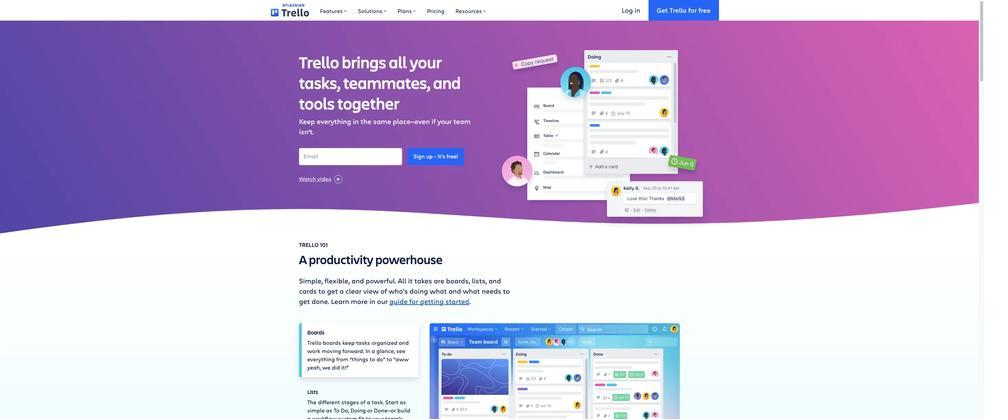 Task type: vqa. For each thing, say whether or not it's contained in the screenshot.
Barb Dwyer (barbdwyer3) icon
no



Task type: describe. For each thing, give the bounding box(es) containing it.
task.
[[372, 399, 384, 406]]

get trello for free
[[657, 6, 711, 14]]

started
[[446, 297, 469, 306]]

it!"
[[341, 364, 349, 371]]

done.
[[312, 297, 329, 306]]

needs
[[482, 287, 502, 296]]

and inside boards trello boards keep tasks organized and work moving forward. in a glance, see everything from "things to do" to "aww yeah, we did it!"
[[399, 339, 409, 347]]

boards,
[[446, 276, 470, 286]]

takes
[[415, 276, 432, 286]]

do,
[[341, 407, 349, 414]]

custom
[[338, 415, 357, 420]]

fit
[[359, 415, 364, 420]]

more
[[351, 297, 368, 306]]

who's
[[389, 287, 408, 296]]

simple,
[[299, 276, 323, 286]]

0 vertical spatial as
[[400, 399, 406, 406]]

sign up - it's free! button
[[408, 148, 464, 165]]

boards
[[307, 329, 324, 336]]

everything inside trello brings all your tasks, teammates, and tools together keep everything in the same place—even if your team isn't.
[[317, 117, 351, 126]]

atlassian trello image
[[271, 4, 309, 17]]

powerful.
[[366, 276, 396, 286]]

if
[[432, 117, 436, 126]]

0 vertical spatial get
[[327, 287, 338, 296]]

workflow
[[312, 415, 337, 420]]

log
[[622, 6, 633, 14]]

trello brings all your tasks, teammates, and tools together keep everything in the same place—even if your team isn't.
[[299, 51, 471, 137]]

keep
[[343, 339, 355, 347]]

yeah,
[[307, 364, 321, 371]]

build
[[398, 407, 411, 414]]

watch video
[[299, 175, 332, 183]]

log in link
[[614, 0, 649, 21]]

simple
[[307, 407, 325, 414]]

features button
[[315, 0, 353, 21]]

.
[[469, 297, 471, 306]]

guide
[[390, 297, 408, 306]]

0 vertical spatial for
[[689, 6, 697, 14]]

tools
[[299, 93, 335, 114]]

stages
[[342, 399, 359, 406]]

all
[[389, 51, 407, 73]]

powerhouse
[[376, 251, 443, 268]]

clear
[[346, 287, 362, 296]]

free
[[699, 6, 711, 14]]

glance,
[[377, 348, 395, 355]]

same
[[373, 117, 391, 126]]

all
[[398, 276, 407, 286]]

start
[[386, 399, 399, 406]]

are
[[434, 276, 445, 286]]

trello 101 a productivity powerhouse
[[299, 241, 443, 268]]

forward.
[[343, 348, 364, 355]]

of inside simple, flexible, and powerful. all it takes are boards, lists, and cards to get a clear view of who's doing what and what needs to get done. learn more in our
[[381, 287, 387, 296]]

in
[[366, 348, 370, 355]]

from
[[336, 356, 349, 363]]

view
[[363, 287, 379, 296]]

done—or
[[374, 407, 396, 414]]

it
[[408, 276, 413, 286]]

1 vertical spatial get
[[299, 297, 310, 306]]

did
[[332, 364, 340, 371]]

Email email field
[[299, 148, 402, 165]]

simple, flexible, and powerful. all it takes are boards, lists, and cards to get a clear view of who's doing what and what needs to get done. learn more in our
[[299, 276, 510, 306]]

do"
[[377, 356, 385, 363]]

a up or
[[367, 399, 370, 406]]

lists,
[[472, 276, 487, 286]]

-
[[434, 153, 436, 160]]

lists
[[307, 389, 318, 396]]

cards
[[299, 287, 317, 296]]

brings
[[342, 51, 386, 73]]

productivity
[[309, 251, 374, 268]]

watch video link
[[299, 175, 343, 184]]

getting
[[420, 297, 444, 306]]

we
[[323, 364, 331, 371]]

team
[[454, 117, 471, 126]]

the
[[361, 117, 372, 126]]

flexible,
[[325, 276, 350, 286]]

free!
[[447, 153, 458, 160]]

plans button
[[392, 0, 422, 21]]

2 what from the left
[[463, 287, 480, 296]]

and inside trello brings all your tasks, teammates, and tools together keep everything in the same place—even if your team isn't.
[[433, 72, 461, 94]]

place—even
[[393, 117, 430, 126]]



Task type: locate. For each thing, give the bounding box(es) containing it.
2 vertical spatial in
[[370, 297, 375, 306]]

101
[[320, 241, 328, 249]]

in left the
[[353, 117, 359, 126]]

0 vertical spatial of
[[381, 287, 387, 296]]

features
[[320, 7, 343, 14]]

1 vertical spatial as
[[326, 407, 332, 414]]

plans
[[398, 7, 412, 14]]

1 vertical spatial for
[[410, 297, 419, 306]]

a inside simple, flexible, and powerful. all it takes are boards, lists, and cards to get a clear view of who's doing what and what needs to get done. learn more in our
[[340, 287, 344, 296]]

get trello for free link
[[649, 0, 719, 21]]

your
[[410, 51, 442, 73], [438, 117, 452, 126], [373, 415, 384, 420]]

1 horizontal spatial as
[[400, 399, 406, 406]]

in
[[635, 6, 641, 14], [353, 117, 359, 126], [370, 297, 375, 306]]

a
[[340, 287, 344, 296], [372, 348, 375, 355], [367, 399, 370, 406], [307, 415, 311, 420]]

a down 'simple'
[[307, 415, 311, 420]]

resources
[[456, 7, 482, 14]]

video
[[317, 175, 332, 183]]

of up doing on the left bottom
[[361, 399, 366, 406]]

solutions button
[[353, 0, 392, 21]]

your inside lists the different stages of a task. start as simple as to do, doing or done—or build a workflow custom fit to your team
[[373, 415, 384, 420]]

0 vertical spatial everything
[[317, 117, 351, 126]]

together
[[338, 93, 400, 114]]

guide for getting started link
[[390, 297, 469, 306]]

1 vertical spatial your
[[438, 117, 452, 126]]

to down or
[[366, 415, 371, 420]]

guide for getting started .
[[390, 297, 471, 306]]

of up the our
[[381, 287, 387, 296]]

doing
[[410, 287, 428, 296]]

in inside simple, flexible, and powerful. all it takes are boards, lists, and cards to get a clear view of who's doing what and what needs to get done. learn more in our
[[370, 297, 375, 306]]

get
[[657, 6, 668, 14]]

to right needs
[[503, 287, 510, 296]]

boards
[[323, 339, 341, 347]]

0 horizontal spatial for
[[410, 297, 419, 306]]

1 horizontal spatial what
[[463, 287, 480, 296]]

to up done.
[[319, 287, 325, 296]]

everything
[[317, 117, 351, 126], [307, 356, 335, 363]]

0 vertical spatial your
[[410, 51, 442, 73]]

to right do"
[[387, 356, 392, 363]]

of inside lists the different stages of a task. start as simple as to do, doing or done—or build a workflow custom fit to your team
[[361, 399, 366, 406]]

your right all
[[410, 51, 442, 73]]

everything down tools
[[317, 117, 351, 126]]

1 horizontal spatial get
[[327, 287, 338, 296]]

trello inside trello 101 a productivity powerhouse
[[299, 241, 319, 249]]

your right if
[[438, 117, 452, 126]]

as
[[400, 399, 406, 406], [326, 407, 332, 414]]

tasks,
[[299, 72, 341, 94]]

log in
[[622, 6, 641, 14]]

in left the our
[[370, 297, 375, 306]]

your down done—or
[[373, 415, 384, 420]]

in right log
[[635, 6, 641, 14]]

1 horizontal spatial for
[[689, 6, 697, 14]]

pricing
[[427, 7, 445, 14]]

or
[[367, 407, 373, 414]]

what up . at the bottom left of the page
[[463, 287, 480, 296]]

up
[[426, 153, 433, 160]]

2 horizontal spatial in
[[635, 6, 641, 14]]

get down cards
[[299, 297, 310, 306]]

in inside trello brings all your tasks, teammates, and tools together keep everything in the same place—even if your team isn't.
[[353, 117, 359, 126]]

for
[[689, 6, 697, 14], [410, 297, 419, 306]]

1 horizontal spatial of
[[381, 287, 387, 296]]

and
[[433, 72, 461, 94], [352, 276, 364, 286], [489, 276, 501, 286], [449, 287, 461, 296], [399, 339, 409, 347]]

work
[[307, 348, 321, 355]]

a
[[299, 251, 307, 268]]

as left to
[[326, 407, 332, 414]]

0 horizontal spatial what
[[430, 287, 447, 296]]

an illustration showing different features of a trello board image
[[495, 44, 713, 236]]

a inside boards trello boards keep tasks organized and work moving forward. in a glance, see everything from "things to do" to "aww yeah, we did it!"
[[372, 348, 375, 355]]

0 horizontal spatial of
[[361, 399, 366, 406]]

for down doing
[[410, 297, 419, 306]]

"things
[[350, 356, 368, 363]]

0 horizontal spatial as
[[326, 407, 332, 414]]

everything inside boards trello boards keep tasks organized and work moving forward. in a glance, see everything from "things to do" to "aww yeah, we did it!"
[[307, 356, 335, 363]]

sign
[[414, 153, 425, 160]]

for left 'free'
[[689, 6, 697, 14]]

organized
[[372, 339, 398, 347]]

1 horizontal spatial in
[[370, 297, 375, 306]]

lists the different stages of a task. start as simple as to do, doing or done—or build a workflow custom fit to your team
[[307, 389, 411, 420]]

pricing link
[[422, 0, 450, 21]]

trello inside boards trello boards keep tasks organized and work moving forward. in a glance, see everything from "things to do" to "aww yeah, we did it!"
[[307, 339, 322, 347]]

to
[[334, 407, 340, 414]]

get down flexible,
[[327, 287, 338, 296]]

2 vertical spatial your
[[373, 415, 384, 420]]

different
[[318, 399, 340, 406]]

trello
[[670, 6, 687, 14], [299, 51, 339, 73], [299, 241, 319, 249], [307, 339, 322, 347]]

the
[[307, 399, 317, 406]]

our
[[377, 297, 388, 306]]

1 vertical spatial in
[[353, 117, 359, 126]]

get
[[327, 287, 338, 296], [299, 297, 310, 306]]

a right in
[[372, 348, 375, 355]]

learn
[[331, 297, 349, 306]]

resources button
[[450, 0, 492, 21]]

trello inside trello brings all your tasks, teammates, and tools together keep everything in the same place—even if your team isn't.
[[299, 51, 339, 73]]

keep
[[299, 117, 315, 126]]

to left do"
[[370, 356, 375, 363]]

"aww
[[394, 356, 409, 363]]

what
[[430, 287, 447, 296], [463, 287, 480, 296]]

as up build
[[400, 399, 406, 406]]

1 what from the left
[[430, 287, 447, 296]]

1 vertical spatial everything
[[307, 356, 335, 363]]

doing
[[351, 407, 366, 414]]

isn't.
[[299, 127, 314, 137]]

a up learn
[[340, 287, 344, 296]]

0 vertical spatial in
[[635, 6, 641, 14]]

moving
[[322, 348, 341, 355]]

tasks
[[356, 339, 370, 347]]

teammates,
[[343, 72, 431, 94]]

boards trello boards keep tasks organized and work moving forward. in a glance, see everything from "things to do" to "aww yeah, we did it!"
[[307, 329, 409, 371]]

see
[[396, 348, 406, 355]]

everything up the we
[[307, 356, 335, 363]]

to inside lists the different stages of a task. start as simple as to do, doing or done—or build a workflow custom fit to your team
[[366, 415, 371, 420]]

0 horizontal spatial get
[[299, 297, 310, 306]]

0 horizontal spatial in
[[353, 117, 359, 126]]

watch
[[299, 175, 316, 183]]

what down are
[[430, 287, 447, 296]]

sign up - it's free!
[[414, 153, 458, 160]]

1 vertical spatial of
[[361, 399, 366, 406]]



